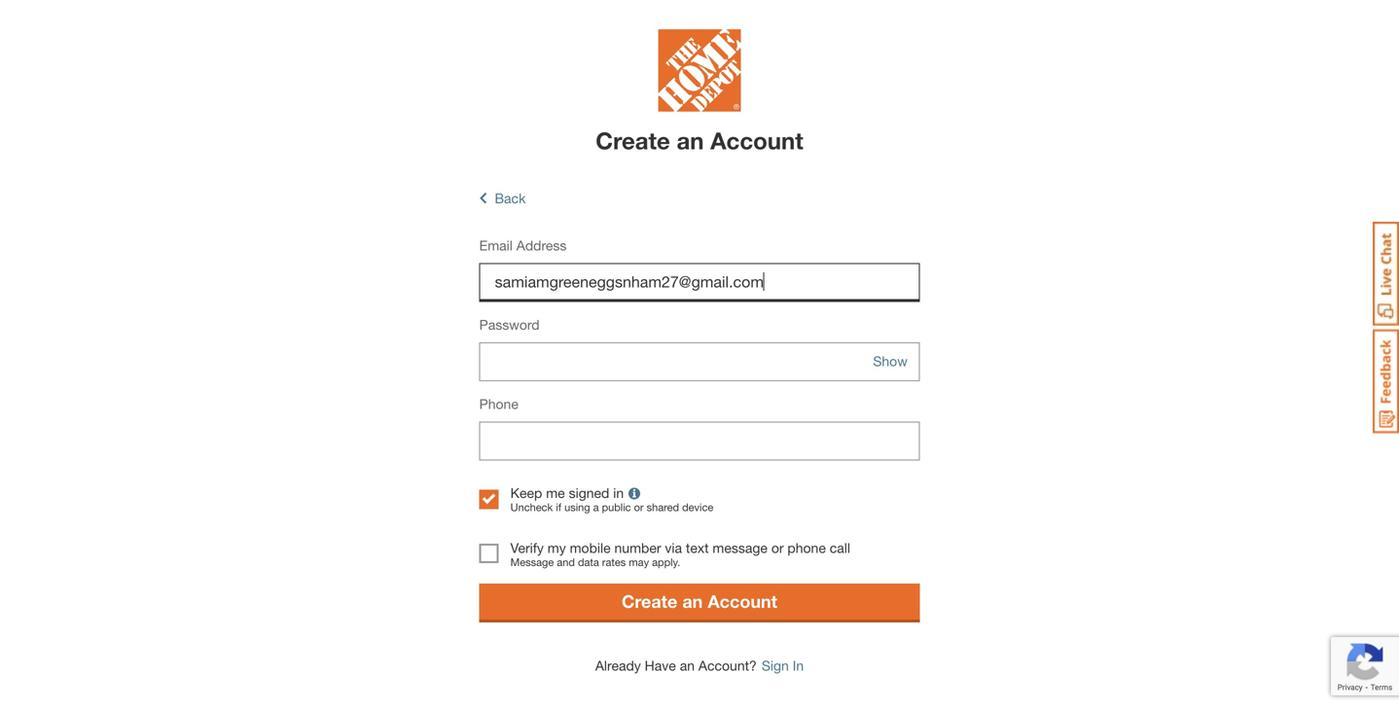 Task type: locate. For each thing, give the bounding box(es) containing it.
sign
[[762, 657, 789, 674]]

create an account down thd logo
[[596, 126, 803, 154]]

in
[[613, 485, 624, 501]]

account down thd logo
[[710, 126, 803, 154]]

create an account
[[596, 126, 803, 154], [622, 591, 777, 612]]

verify my mobile number via text message or phone call message and data rates may apply.
[[510, 540, 850, 568]]

shared
[[647, 501, 679, 514]]

already
[[595, 657, 641, 674]]

create an account down verify my mobile number via text message or phone call message and data rates may apply.
[[622, 591, 777, 612]]

data
[[578, 556, 599, 568]]

public
[[602, 501, 631, 514]]

1 horizontal spatial or
[[771, 540, 784, 556]]

keep me signed in
[[510, 485, 624, 501]]

or
[[634, 501, 644, 514], [771, 540, 784, 556]]

1 vertical spatial create an account
[[622, 591, 777, 612]]

create down thd logo
[[596, 126, 670, 154]]

create an account inside button
[[622, 591, 777, 612]]

or left phone
[[771, 540, 784, 556]]

account down message
[[708, 591, 777, 612]]

1 vertical spatial account
[[708, 591, 777, 612]]

live chat image
[[1373, 222, 1399, 326]]

0 vertical spatial an
[[677, 126, 704, 154]]

create down may
[[622, 591, 677, 612]]

call
[[830, 540, 850, 556]]

an
[[677, 126, 704, 154], [682, 591, 703, 612], [680, 657, 695, 674]]

1 vertical spatial or
[[771, 540, 784, 556]]

or inside verify my mobile number via text message or phone call message and data rates may apply.
[[771, 540, 784, 556]]

device
[[682, 501, 713, 514]]

back button
[[479, 190, 526, 206]]

signed
[[569, 485, 609, 501]]

account inside button
[[708, 591, 777, 612]]

feedback link image
[[1373, 329, 1399, 434]]

None password field
[[479, 343, 920, 382]]

back
[[495, 190, 526, 206]]

create inside 'create an account' button
[[622, 591, 677, 612]]

or right the "public"
[[634, 501, 644, 514]]

None email field
[[479, 263, 920, 302]]

message
[[713, 540, 768, 556]]

an down thd logo
[[677, 126, 704, 154]]

have
[[645, 657, 676, 674]]

account
[[710, 126, 803, 154], [708, 591, 777, 612]]

create
[[596, 126, 670, 154], [622, 591, 677, 612]]

in
[[793, 657, 804, 674]]

1 vertical spatial create
[[622, 591, 677, 612]]

0 horizontal spatial or
[[634, 501, 644, 514]]

and
[[557, 556, 575, 568]]

1 vertical spatial an
[[682, 591, 703, 612]]

an right the "have"
[[680, 657, 695, 674]]

rates
[[602, 556, 626, 568]]

None text field
[[479, 422, 920, 461]]

an down verify my mobile number via text message or phone call message and data rates may apply.
[[682, 591, 703, 612]]

a
[[593, 501, 599, 514]]



Task type: vqa. For each thing, say whether or not it's contained in the screenshot.
number
yes



Task type: describe. For each thing, give the bounding box(es) containing it.
back arrow image
[[479, 190, 487, 206]]

0 vertical spatial account
[[710, 126, 803, 154]]

thd logo image
[[658, 29, 741, 117]]

phone
[[787, 540, 826, 556]]

sign in link
[[757, 657, 804, 674]]

0 vertical spatial create
[[596, 126, 670, 154]]

account?
[[698, 657, 757, 674]]

may
[[629, 556, 649, 568]]

an inside button
[[682, 591, 703, 612]]

0 vertical spatial or
[[634, 501, 644, 514]]

message
[[510, 556, 554, 568]]

show
[[873, 353, 908, 369]]

0 vertical spatial create an account
[[596, 126, 803, 154]]

via
[[665, 540, 682, 556]]

uncheck if using a public or shared device
[[510, 501, 713, 514]]

already have an account? sign in
[[595, 657, 804, 674]]

my
[[548, 540, 566, 556]]

number
[[614, 540, 661, 556]]

create an account button
[[479, 584, 920, 620]]

verify
[[510, 540, 544, 556]]

mobile
[[570, 540, 611, 556]]

2 vertical spatial an
[[680, 657, 695, 674]]

me
[[546, 485, 565, 501]]

if
[[556, 501, 561, 514]]

apply.
[[652, 556, 680, 568]]

uncheck
[[510, 501, 553, 514]]

using
[[564, 501, 590, 514]]

keep
[[510, 485, 542, 501]]

text
[[686, 540, 709, 556]]



